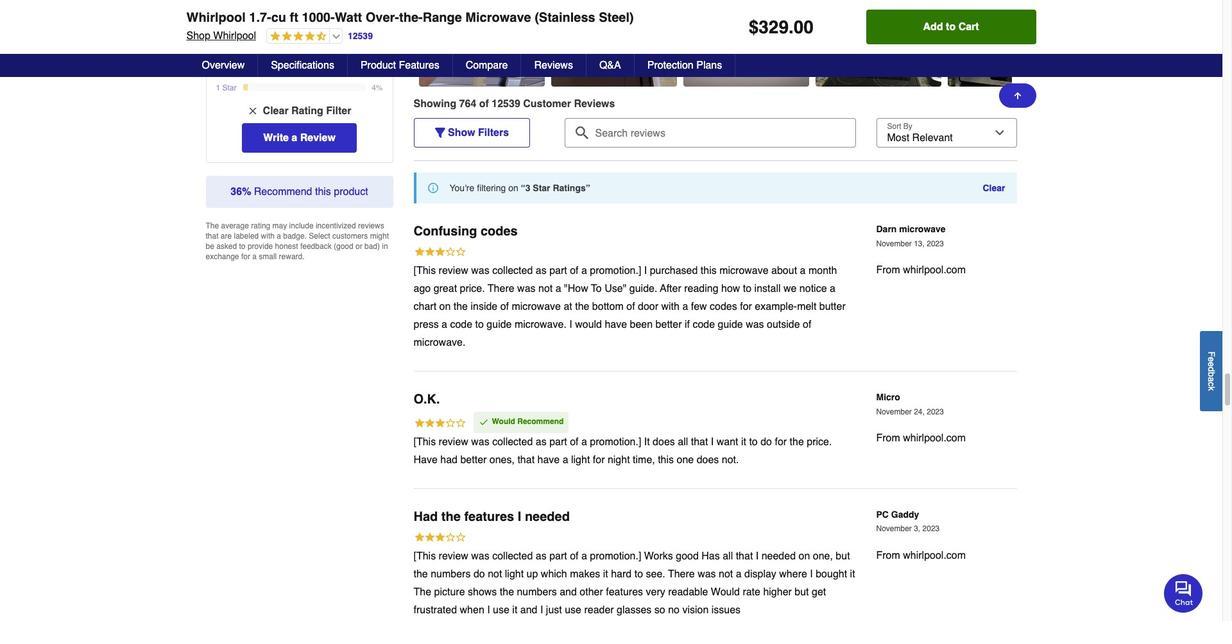 Task type: locate. For each thing, give the bounding box(es) containing it.
3 stars image for had the features i needed
[[414, 531, 466, 545]]

3 stars image for o.k.
[[414, 417, 466, 431]]

0 vertical spatial 2023
[[927, 239, 944, 248]]

all inside [this review was collected as part of a promotion.] works good has all that i needed on one, but the numbers do not light up which makes it hard to see. there was not a display where i bought it the picture shows the numbers and other features very readable would rate higher but get frustrated when i use it and i just use reader glasses so no vision issues
[[723, 551, 733, 562]]

november down micro
[[877, 408, 912, 417]]

have down the would recommend
[[538, 454, 560, 466]]

to right want
[[749, 436, 758, 448]]

reviews button
[[522, 54, 587, 77]]

whirlpool.com down 3, in the right of the page
[[903, 550, 966, 561]]

as for had the features i needed
[[536, 551, 547, 562]]

do right want
[[761, 436, 772, 448]]

2 part from the top
[[550, 436, 567, 448]]

there
[[488, 283, 515, 295], [668, 569, 695, 580]]

micro november 24, 2023
[[877, 392, 944, 417]]

month
[[809, 265, 837, 277]]

0 vertical spatial [this
[[414, 265, 436, 277]]

november down darn
[[877, 239, 912, 248]]

with inside [this review was collected as part of a promotion.] i purchased this microwave about a month ago great price. there was not a "how to use" guide. after reading how to install we notice a chart on the inside of microwave at the bottom of door with a few codes for example-melt butter press a code to guide microwave. i would have been better if code guide was outside of microwave.
[[661, 301, 680, 313]]

[this for confusing codes
[[414, 265, 436, 277]]

and
[[560, 586, 577, 598], [520, 604, 538, 616]]

on left one,
[[799, 551, 810, 562]]

microwave
[[466, 10, 531, 25]]

1 vertical spatial on
[[439, 301, 451, 313]]

q&a
[[599, 60, 621, 71]]

1 vertical spatial from
[[877, 433, 900, 444]]

this up the reading
[[701, 265, 717, 277]]

2 vertical spatial whirlpool.com
[[903, 550, 966, 561]]

1 vertical spatial would
[[711, 586, 740, 598]]

star for 4 star
[[222, 38, 237, 47]]

3 stars image down o.k.
[[414, 417, 466, 431]]

1 review from the top
[[439, 265, 469, 277]]

0 horizontal spatial clear
[[263, 106, 289, 117]]

clear inside button
[[263, 106, 289, 117]]

features
[[464, 509, 514, 524], [606, 586, 643, 598]]

Search reviews text field
[[570, 118, 851, 140]]

2 november from the top
[[877, 408, 912, 417]]

2 vertical spatial collected
[[492, 551, 533, 562]]

not down has
[[719, 569, 733, 580]]

show
[[448, 127, 475, 139]]

2 whirlpool.com from the top
[[903, 433, 966, 444]]

notice
[[800, 283, 827, 295]]

small
[[259, 253, 277, 262]]

[this inside [this review was collected as part of a promotion.] i purchased this microwave about a month ago great price. there was not a "how to use" guide. after reading how to install we notice a chart on the inside of microwave at the bottom of door with a few codes for example-melt butter press a code to guide microwave. i would have been better if code guide was outside of microwave.
[[414, 265, 436, 277]]

0 horizontal spatial the
[[206, 222, 219, 231]]

3 stars image down "confusing"
[[414, 246, 466, 260]]

2 [this from the top
[[414, 436, 436, 448]]

1 horizontal spatial would
[[711, 586, 740, 598]]

close image
[[248, 106, 258, 116]]

code right if at the bottom right of the page
[[693, 319, 715, 331]]

12539 up filters
[[492, 99, 520, 110]]

shows
[[468, 586, 497, 598]]

promotion.] inside [this review was collected as part of a promotion.] works good has all that i needed on one, but the numbers do not light up which makes it hard to see. there was not a display where i bought it the picture shows the numbers and other features very readable would rate higher but get frustrated when i use it and i just use reader glasses so no vision issues
[[590, 551, 641, 562]]

star down 4 star
[[222, 53, 237, 62]]

2023 right 13,
[[927, 239, 944, 248]]

about
[[772, 265, 797, 277]]

1 horizontal spatial code
[[693, 319, 715, 331]]

2 vertical spatial [this
[[414, 551, 436, 562]]

uploaded image image
[[419, 18, 545, 30], [551, 18, 677, 30], [683, 18, 809, 30], [816, 18, 941, 30], [948, 18, 1074, 30]]

1 use from the left
[[493, 604, 510, 616]]

was up shows
[[471, 551, 490, 562]]

been
[[630, 319, 653, 331]]

3
[[216, 53, 220, 62], [525, 183, 530, 194]]

2 collected from the top
[[492, 436, 533, 448]]

guide down inside
[[487, 319, 512, 331]]

1 vertical spatial part
[[550, 436, 567, 448]]

whirlpool.com
[[903, 265, 966, 276], [903, 433, 966, 444], [903, 550, 966, 561]]

incentivized
[[316, 222, 356, 231]]

whirlpool.com down '24,'
[[903, 433, 966, 444]]

1 e from the top
[[1207, 357, 1217, 362]]

12539
[[348, 31, 373, 41], [492, 99, 520, 110]]

the inside [this review was collected as part of a promotion.] it does all that i want it to do for the price. have had better ones, that have a light for night time, this one does not.
[[790, 436, 804, 448]]

numbers
[[431, 569, 471, 580], [517, 586, 557, 598]]

needed up which
[[525, 509, 570, 524]]

microwave
[[899, 224, 946, 235], [720, 265, 769, 277], [512, 301, 561, 313]]

promotion.] up the use"
[[590, 265, 641, 277]]

2 vertical spatial as
[[536, 551, 547, 562]]

2023 inside pc gaddy november 3, 2023
[[923, 525, 940, 534]]

from whirlpool.com down '24,'
[[877, 433, 966, 444]]

1 vertical spatial light
[[505, 569, 524, 580]]

0 vertical spatial whirlpool.com
[[903, 265, 966, 276]]

collected for codes
[[492, 265, 533, 277]]

better right had
[[461, 454, 487, 466]]

promotion.]
[[590, 265, 641, 277], [590, 436, 641, 448], [590, 551, 641, 562]]

product
[[334, 186, 368, 198]]

i inside [this review was collected as part of a promotion.] it does all that i want it to do for the price. have had better ones, that have a light for night time, this one does not.
[[711, 436, 714, 448]]

1 vertical spatial features
[[606, 586, 643, 598]]

readable
[[668, 586, 708, 598]]

microwave. down press in the bottom left of the page
[[414, 337, 466, 349]]

24,
[[914, 408, 925, 417]]

from for the
[[877, 550, 900, 561]]

1 from from the top
[[877, 265, 900, 276]]

1 horizontal spatial this
[[658, 454, 674, 466]]

it left the hard
[[603, 569, 608, 580]]

all up one
[[678, 436, 688, 448]]

part up which
[[550, 551, 567, 562]]

there inside [this review was collected as part of a promotion.] i purchased this microwave about a month ago great price. there was not a "how to use" guide. after reading how to install we notice a chart on the inside of microwave at the bottom of door with a few codes for example-melt butter press a code to guide microwave. i would have been better if code guide was outside of microwave.
[[488, 283, 515, 295]]

to inside button
[[946, 21, 956, 33]]

do inside [this review was collected as part of a promotion.] works good has all that i needed on one, but the numbers do not light up which makes it hard to see. there was not a display where i bought it the picture shows the numbers and other features very readable would rate higher but get frustrated when i use it and i just use reader glasses so no vision issues
[[474, 569, 485, 580]]

from down micro november 24, 2023 at the bottom
[[877, 433, 900, 444]]

the up frustrated
[[414, 586, 431, 598]]

would right checkmark image
[[492, 418, 515, 427]]

one
[[677, 454, 694, 466]]

0 horizontal spatial there
[[488, 283, 515, 295]]

the
[[206, 222, 219, 231], [414, 586, 431, 598]]

show filters button
[[414, 118, 530, 148]]

1 vertical spatial better
[[461, 454, 487, 466]]

0 horizontal spatial does
[[653, 436, 675, 448]]

2 e from the top
[[1207, 362, 1217, 367]]

2 3 stars image from the top
[[414, 417, 466, 431]]

a left it
[[582, 436, 587, 448]]

1 vertical spatial 12539
[[492, 99, 520, 110]]

3 from whirlpool.com from the top
[[877, 550, 966, 561]]

see.
[[646, 569, 665, 580]]

0 vertical spatial light
[[571, 454, 590, 466]]

1 horizontal spatial guide
[[718, 319, 743, 331]]

that up be
[[206, 232, 219, 241]]

[this inside [this review was collected as part of a promotion.] works good has all that i needed on one, but the numbers do not light up which makes it hard to see. there was not a display where i bought it the picture shows the numbers and other features very readable would rate higher but get frustrated when i use it and i just use reader glasses so no vision issues
[[414, 551, 436, 562]]

0 vertical spatial 3
[[216, 53, 220, 62]]

1
[[216, 84, 220, 93]]

3 right filtering
[[525, 183, 530, 194]]

as
[[536, 265, 547, 277], [536, 436, 547, 448], [536, 551, 547, 562]]

1 vertical spatial from whirlpool.com
[[877, 433, 966, 444]]

2 review from the top
[[439, 436, 469, 448]]

[this review was collected as part of a promotion.] i purchased this microwave about a month ago great price. there was not a "how to use" guide. after reading how to install we notice a chart on the inside of microwave at the bottom of door with a few codes for example-melt butter press a code to guide microwave. i would have been better if code guide was outside of microwave.
[[414, 265, 846, 349]]

1 vertical spatial collected
[[492, 436, 533, 448]]

microwave left at
[[512, 301, 561, 313]]

collected up inside
[[492, 265, 533, 277]]

for inside the average rating may include incentivized reviews that are labeled with a badge. select customers might be asked to provide honest feedback (good or bad) in exchange for a small reward.
[[241, 253, 250, 262]]

0 vertical spatial and
[[560, 586, 577, 598]]

part down the would recommend
[[550, 436, 567, 448]]

review up great
[[439, 265, 469, 277]]

part
[[550, 265, 567, 277], [550, 436, 567, 448], [550, 551, 567, 562]]

november inside pc gaddy november 3, 2023
[[877, 525, 912, 534]]

1 vertical spatial as
[[536, 436, 547, 448]]

star right 4
[[222, 38, 237, 47]]

promotion.] inside [this review was collected as part of a promotion.] i purchased this microwave about a month ago great price. there was not a "how to use" guide. after reading how to install we notice a chart on the inside of microwave at the bottom of door with a few codes for example-melt butter press a code to guide microwave. i would have been better if code guide was outside of microwave.
[[590, 265, 641, 277]]

0 vertical spatial part
[[550, 265, 567, 277]]

1 vertical spatial 2023
[[927, 408, 944, 417]]

e up d
[[1207, 357, 1217, 362]]

0 vertical spatial features
[[464, 509, 514, 524]]

1 horizontal spatial better
[[656, 319, 682, 331]]

1 collected from the top
[[492, 265, 533, 277]]

1 horizontal spatial microwave.
[[515, 319, 567, 331]]

from down darn microwave november 13, 2023
[[877, 265, 900, 276]]

2023 right '24,'
[[927, 408, 944, 417]]

a left display
[[736, 569, 742, 580]]

the-
[[399, 10, 423, 25]]

2 uploaded image image from the left
[[551, 18, 677, 30]]

does right it
[[653, 436, 675, 448]]

there up inside
[[488, 283, 515, 295]]

pc
[[877, 509, 889, 520]]

with down rating
[[261, 232, 275, 241]]

write a review
[[263, 133, 336, 144]]

promotion.] for had the features i needed
[[590, 551, 641, 562]]

0 horizontal spatial guide
[[487, 319, 512, 331]]

was down checkmark image
[[471, 436, 490, 448]]

0 horizontal spatial this
[[315, 186, 331, 198]]

3 [this from the top
[[414, 551, 436, 562]]

0 vertical spatial as
[[536, 265, 547, 277]]

1 horizontal spatial codes
[[710, 301, 737, 313]]

use"
[[605, 283, 627, 295]]

0 horizontal spatial numbers
[[431, 569, 471, 580]]

but
[[836, 551, 850, 562], [795, 586, 809, 598]]

a up makes
[[582, 551, 587, 562]]

1 vertical spatial codes
[[710, 301, 737, 313]]

promotion.] up night
[[590, 436, 641, 448]]

of inside [this review was collected as part of a promotion.] works good has all that i needed on one, but the numbers do not light up which makes it hard to see. there was not a display where i bought it the picture shows the numbers and other features very readable would rate higher but get frustrated when i use it and i just use reader glasses so no vision issues
[[570, 551, 579, 562]]

on
[[508, 183, 518, 194], [439, 301, 451, 313], [799, 551, 810, 562]]

2 from from the top
[[877, 433, 900, 444]]

0 horizontal spatial with
[[261, 232, 275, 241]]

0 vertical spatial microwave
[[899, 224, 946, 235]]

was inside [this review was collected as part of a promotion.] it does all that i want it to do for the price. have had better ones, that have a light for night time, this one does not.
[[471, 436, 490, 448]]

1 horizontal spatial there
[[668, 569, 695, 580]]

1 horizontal spatial with
[[661, 301, 680, 313]]

1 horizontal spatial the
[[414, 586, 431, 598]]

0 vertical spatial from whirlpool.com
[[877, 265, 966, 276]]

0 vertical spatial review
[[574, 99, 610, 110]]

higher
[[763, 586, 792, 598]]

0 vertical spatial do
[[761, 436, 772, 448]]

works
[[644, 551, 673, 562]]

2 vertical spatial from
[[877, 550, 900, 561]]

and left 'just'
[[520, 604, 538, 616]]

0 vertical spatial on
[[508, 183, 518, 194]]

as for confusing codes
[[536, 265, 547, 277]]

that up display
[[736, 551, 753, 562]]

0 horizontal spatial codes
[[481, 224, 518, 239]]

2 horizontal spatial microwave
[[899, 224, 946, 235]]

3 collected from the top
[[492, 551, 533, 562]]

1 horizontal spatial light
[[571, 454, 590, 466]]

for left night
[[593, 454, 605, 466]]

1 vertical spatial review
[[300, 133, 336, 144]]

1 whirlpool.com from the top
[[903, 265, 966, 276]]

press
[[414, 319, 439, 331]]

2023 inside darn microwave november 13, 2023
[[927, 239, 944, 248]]

features down the hard
[[606, 586, 643, 598]]

numbers down up on the bottom of page
[[517, 586, 557, 598]]

1 vertical spatial do
[[474, 569, 485, 580]]

features inside [this review was collected as part of a promotion.] works good has all that i needed on one, but the numbers do not light up which makes it hard to see. there was not a display where i bought it the picture shows the numbers and other features very readable would rate higher but get frustrated when i use it and i just use reader glasses so no vision issues
[[606, 586, 643, 598]]

1 promotion.] from the top
[[590, 265, 641, 277]]

microwave. down at
[[515, 319, 567, 331]]

0 horizontal spatial better
[[461, 454, 487, 466]]

would inside [this review was collected as part of a promotion.] works good has all that i needed on one, but the numbers do not light up which makes it hard to see. there was not a display where i bought it the picture shows the numbers and other features very readable would rate higher but get frustrated when i use it and i just use reader glasses so no vision issues
[[711, 586, 740, 598]]

0 vertical spatial all
[[678, 436, 688, 448]]

clear for clear
[[983, 183, 1006, 194]]

part inside [this review was collected as part of a promotion.] it does all that i want it to do for the price. have had better ones, that have a light for night time, this one does not.
[[550, 436, 567, 448]]

2 vertical spatial microwave
[[512, 301, 561, 313]]

from whirlpool.com down 13,
[[877, 265, 966, 276]]

microwave up the how
[[720, 265, 769, 277]]

for right want
[[775, 436, 787, 448]]

all
[[678, 436, 688, 448], [723, 551, 733, 562]]

codes inside [this review was collected as part of a promotion.] i purchased this microwave about a month ago great price. there was not a "how to use" guide. after reading how to install we notice a chart on the inside of microwave at the bottom of door with a few codes for example-melt butter press a code to guide microwave. i would have been better if code guide was outside of microwave.
[[710, 301, 737, 313]]

november inside darn microwave november 13, 2023
[[877, 239, 912, 248]]

example-
[[755, 301, 797, 313]]

[this up ago
[[414, 265, 436, 277]]

0 horizontal spatial would
[[492, 418, 515, 427]]

2023 right 3, in the right of the page
[[923, 525, 940, 534]]

shop
[[186, 30, 210, 42]]

3 from from the top
[[877, 550, 900, 561]]

3 whirlpool.com from the top
[[903, 550, 966, 561]]

from down pc gaddy november 3, 2023
[[877, 550, 900, 561]]

0 vertical spatial would
[[492, 418, 515, 427]]

star for 1 star
[[222, 84, 237, 93]]

1 from whirlpool.com from the top
[[877, 265, 966, 276]]

1 horizontal spatial price.
[[807, 436, 832, 448]]

3 review from the top
[[439, 551, 469, 562]]

whirlpool
[[186, 10, 246, 25], [213, 30, 256, 42]]

a left night
[[563, 454, 568, 466]]

guide
[[487, 319, 512, 331], [718, 319, 743, 331]]

collected up "ones,"
[[492, 436, 533, 448]]

needed
[[525, 509, 570, 524], [762, 551, 796, 562]]

do inside [this review was collected as part of a promotion.] it does all that i want it to do for the price. have had better ones, that have a light for night time, this one does not.
[[761, 436, 772, 448]]

2 guide from the left
[[718, 319, 743, 331]]

"
[[521, 183, 525, 194]]

as inside [this review was collected as part of a promotion.] it does all that i want it to do for the price. have had better ones, that have a light for night time, this one does not.
[[536, 436, 547, 448]]

3 as from the top
[[536, 551, 547, 562]]

of
[[479, 99, 489, 110], [570, 265, 579, 277], [500, 301, 509, 313], [627, 301, 635, 313], [803, 319, 812, 331], [570, 436, 579, 448], [570, 551, 579, 562]]

to down labeled
[[239, 242, 246, 251]]

from whirlpool.com down 3, in the right of the page
[[877, 550, 966, 561]]

3 3 stars image from the top
[[414, 531, 466, 545]]

0 vertical spatial but
[[836, 551, 850, 562]]

part inside [this review was collected as part of a promotion.] i purchased this microwave about a month ago great price. there was not a "how to use" guide. after reading how to install we notice a chart on the inside of microwave at the bottom of door with a few codes for example-melt butter press a code to guide microwave. i would have been better if code guide was outside of microwave.
[[550, 265, 567, 277]]

part inside [this review was collected as part of a promotion.] works good has all that i needed on one, but the numbers do not light up which makes it hard to see. there was not a display where i bought it the picture shows the numbers and other features very readable would rate higher but get frustrated when i use it and i just use reader glasses so no vision issues
[[550, 551, 567, 562]]

star right "
[[533, 183, 550, 194]]

2023 inside micro november 24, 2023
[[927, 408, 944, 417]]

0 horizontal spatial on
[[439, 301, 451, 313]]

no
[[668, 604, 680, 616]]

1 [this from the top
[[414, 265, 436, 277]]

on left "
[[508, 183, 518, 194]]

not inside [this review was collected as part of a promotion.] i purchased this microwave about a month ago great price. there was not a "how to use" guide. after reading how to install we notice a chart on the inside of microwave at the bottom of door with a few codes for example-melt butter press a code to guide microwave. i would have been better if code guide was outside of microwave.
[[539, 283, 553, 295]]

checkmark image
[[479, 417, 489, 427]]

reader
[[584, 604, 614, 616]]

a up 'k'
[[1207, 377, 1217, 382]]

1 part from the top
[[550, 265, 567, 277]]

plans
[[697, 60, 722, 71]]

to right the how
[[743, 283, 752, 295]]

1 3 stars image from the top
[[414, 246, 466, 260]]

a up "how
[[582, 265, 587, 277]]

not left "how
[[539, 283, 553, 295]]

use
[[493, 604, 510, 616], [565, 604, 582, 616]]

e up b
[[1207, 362, 1217, 367]]

0 vertical spatial review
[[439, 265, 469, 277]]

0 vertical spatial promotion.]
[[590, 265, 641, 277]]

does left not.
[[697, 454, 719, 466]]

q&a button
[[587, 54, 635, 77]]

have down bottom
[[605, 319, 627, 331]]

3 stars image down had
[[414, 531, 466, 545]]

light left up on the bottom of page
[[505, 569, 524, 580]]

exchange
[[206, 253, 239, 262]]

microwave up 13,
[[899, 224, 946, 235]]

filtering
[[477, 183, 506, 194]]

3 part from the top
[[550, 551, 567, 562]]

clear
[[263, 106, 289, 117], [983, 183, 1006, 194]]

the up be
[[206, 222, 219, 231]]

a right press in the bottom left of the page
[[442, 319, 447, 331]]

3 november from the top
[[877, 525, 912, 534]]

3 down 4
[[216, 53, 220, 62]]

0 horizontal spatial and
[[520, 604, 538, 616]]

review up the picture
[[439, 551, 469, 562]]

with inside the average rating may include incentivized reviews that are labeled with a badge. select customers might be asked to provide honest feedback (good or bad) in exchange for a small reward.
[[261, 232, 275, 241]]

numbers up the picture
[[431, 569, 471, 580]]

0 horizontal spatial do
[[474, 569, 485, 580]]

review inside [this review was collected as part of a promotion.] works good has all that i needed on one, but the numbers do not light up which makes it hard to see. there was not a display where i bought it the picture shows the numbers and other features very readable would rate higher but get frustrated when i use it and i just use reader glasses so no vision issues
[[439, 551, 469, 562]]

2 as from the top
[[536, 436, 547, 448]]

for inside [this review was collected as part of a promotion.] i purchased this microwave about a month ago great price. there was not a "how to use" guide. after reading how to install we notice a chart on the inside of microwave at the bottom of door with a few codes for example-melt butter press a code to guide microwave. i would have been better if code guide was outside of microwave.
[[740, 301, 752, 313]]

a inside button
[[292, 133, 297, 144]]

3 promotion.] from the top
[[590, 551, 641, 562]]

star for 2 star
[[222, 68, 237, 77]]

2 vertical spatial november
[[877, 525, 912, 534]]

needed up where
[[762, 551, 796, 562]]

better left if at the bottom right of the page
[[656, 319, 682, 331]]

collected up up on the bottom of page
[[492, 551, 533, 562]]

36 % recommend this product
[[231, 186, 368, 198]]

darn
[[877, 224, 897, 235]]

showing 764 of 12539 customer review s
[[414, 99, 615, 110]]

outside
[[767, 319, 800, 331]]

2 vertical spatial review
[[439, 551, 469, 562]]

add
[[923, 21, 943, 33]]

0 vertical spatial does
[[653, 436, 675, 448]]

would up the issues
[[711, 586, 740, 598]]

0 vertical spatial price.
[[460, 283, 485, 295]]

1 vertical spatial with
[[661, 301, 680, 313]]

has
[[702, 551, 720, 562]]

this inside [this review was collected as part of a promotion.] i purchased this microwave about a month ago great price. there was not a "how to use" guide. after reading how to install we notice a chart on the inside of microwave at the bottom of door with a few codes for example-melt butter press a code to guide microwave. i would have been better if code guide was outside of microwave.
[[701, 265, 717, 277]]

light
[[571, 454, 590, 466], [505, 569, 524, 580]]

when
[[460, 604, 485, 616]]

1 code from the left
[[450, 319, 473, 331]]

all right has
[[723, 551, 733, 562]]

product
[[361, 60, 396, 71]]

as inside [this review was collected as part of a promotion.] works good has all that i needed on one, but the numbers do not light up which makes it hard to see. there was not a display where i bought it the picture shows the numbers and other features very readable would rate higher but get frustrated when i use it and i just use reader glasses so no vision issues
[[536, 551, 547, 562]]

1 vertical spatial the
[[414, 586, 431, 598]]

0 horizontal spatial but
[[795, 586, 809, 598]]

a right write
[[292, 133, 297, 144]]

collected
[[492, 265, 533, 277], [492, 436, 533, 448], [492, 551, 533, 562]]

0 horizontal spatial microwave.
[[414, 337, 466, 349]]

chart
[[414, 301, 437, 313]]

1 vertical spatial 3 stars image
[[414, 417, 466, 431]]

part for had the features i needed
[[550, 551, 567, 562]]

1 horizontal spatial use
[[565, 604, 582, 616]]

november inside micro november 24, 2023
[[877, 408, 912, 417]]

1 vertical spatial have
[[538, 454, 560, 466]]

vision
[[683, 604, 709, 616]]

star for 3 star
[[222, 53, 237, 62]]

and down which
[[560, 586, 577, 598]]

range
[[423, 10, 462, 25]]

ago
[[414, 283, 431, 295]]

review inside write a review button
[[300, 133, 336, 144]]

1 vertical spatial this
[[701, 265, 717, 277]]

it
[[741, 436, 747, 448], [603, 569, 608, 580], [850, 569, 855, 580], [512, 604, 518, 616]]

so
[[655, 604, 665, 616]]

1 vertical spatial price.
[[807, 436, 832, 448]]

1 vertical spatial whirlpool
[[213, 30, 256, 42]]

5 uploaded image image from the left
[[948, 18, 1074, 30]]

collected inside [this review was collected as part of a promotion.] works good has all that i needed on one, but the numbers do not light up which makes it hard to see. there was not a display where i bought it the picture shows the numbers and other features very readable would rate higher but get frustrated when i use it and i just use reader glasses so no vision issues
[[492, 551, 533, 562]]

1 horizontal spatial do
[[761, 436, 772, 448]]

[this down had
[[414, 551, 436, 562]]

3 star
[[216, 53, 237, 62]]

1 as from the top
[[536, 265, 547, 277]]

of inside [this review was collected as part of a promotion.] it does all that i want it to do for the price. have had better ones, that have a light for night time, this one does not.
[[570, 436, 579, 448]]

as inside [this review was collected as part of a promotion.] i purchased this microwave about a month ago great price. there was not a "how to use" guide. after reading how to install we notice a chart on the inside of microwave at the bottom of door with a few codes for example-melt butter press a code to guide microwave. i would have been better if code guide was outside of microwave.
[[536, 265, 547, 277]]

0 vertical spatial have
[[605, 319, 627, 331]]

issues
[[712, 604, 741, 616]]

from whirlpool.com
[[877, 265, 966, 276], [877, 433, 966, 444], [877, 550, 966, 561]]

but right one,
[[836, 551, 850, 562]]

1 november from the top
[[877, 239, 912, 248]]

have inside [this review was collected as part of a promotion.] it does all that i want it to do for the price. have had better ones, that have a light for night time, this one does not.
[[538, 454, 560, 466]]

review inside [this review was collected as part of a promotion.] i purchased this microwave about a month ago great price. there was not a "how to use" guide. after reading how to install we notice a chart on the inside of microwave at the bottom of door with a few codes for example-melt butter press a code to guide microwave. i would have been better if code guide was outside of microwave.
[[439, 265, 469, 277]]

0 vertical spatial clear
[[263, 106, 289, 117]]

collected inside [this review was collected as part of a promotion.] it does all that i want it to do for the price. have had better ones, that have a light for night time, this one does not.
[[492, 436, 533, 448]]

recommend
[[254, 186, 312, 198], [518, 418, 564, 427]]

1 vertical spatial microwave.
[[414, 337, 466, 349]]

3 stars image
[[414, 246, 466, 260], [414, 417, 466, 431], [414, 531, 466, 545]]

1 vertical spatial recommend
[[518, 418, 564, 427]]

2 vertical spatial part
[[550, 551, 567, 562]]

include
[[289, 222, 314, 231]]

rating
[[251, 222, 270, 231]]

[this up have
[[414, 436, 436, 448]]

get
[[812, 586, 826, 598]]

2 promotion.] from the top
[[590, 436, 641, 448]]

collected inside [this review was collected as part of a promotion.] i purchased this microwave about a month ago great price. there was not a "how to use" guide. after reading how to install we notice a chart on the inside of microwave at the bottom of door with a few codes for example-melt butter press a code to guide microwave. i would have been better if code guide was outside of microwave.
[[492, 265, 533, 277]]

0 horizontal spatial code
[[450, 319, 473, 331]]

review for codes
[[439, 265, 469, 277]]

68%
[[367, 22, 383, 31]]

it right want
[[741, 436, 747, 448]]

promotion.] up the hard
[[590, 551, 641, 562]]

better inside [this review was collected as part of a promotion.] i purchased this microwave about a month ago great price. there was not a "how to use" guide. after reading how to install we notice a chart on the inside of microwave at the bottom of door with a few codes for example-melt butter press a code to guide microwave. i would have been better if code guide was outside of microwave.
[[656, 319, 682, 331]]

1 horizontal spatial 3
[[525, 183, 530, 194]]

for down the provide
[[241, 253, 250, 262]]



Task type: vqa. For each thing, say whether or not it's contained in the screenshot.
the leftmost will
no



Task type: describe. For each thing, give the bounding box(es) containing it.
4 star
[[216, 38, 237, 47]]

there inside [this review was collected as part of a promotion.] works good has all that i needed on one, but the numbers do not light up which makes it hard to see. there was not a display where i bought it the picture shows the numbers and other features very readable would rate higher but get frustrated when i use it and i just use reader glasses so no vision issues
[[668, 569, 695, 580]]

after
[[660, 283, 682, 295]]

from whirlpool.com for the
[[877, 550, 966, 561]]

(stainless
[[535, 10, 595, 25]]

reviews
[[358, 222, 384, 231]]

4 uploaded image image from the left
[[816, 18, 941, 30]]

microwave inside darn microwave november 13, 2023
[[899, 224, 946, 235]]

2 star
[[216, 68, 237, 77]]

2 code from the left
[[693, 319, 715, 331]]

protection plans button
[[635, 54, 736, 77]]

you're
[[450, 183, 475, 194]]

329
[[759, 17, 789, 37]]

it inside [this review was collected as part of a promotion.] it does all that i want it to do for the price. have had better ones, that have a light for night time, this one does not.
[[741, 436, 747, 448]]

filter
[[326, 106, 351, 117]]

b
[[1207, 372, 1217, 377]]

1 horizontal spatial microwave
[[720, 265, 769, 277]]

arrow up image
[[1013, 91, 1023, 101]]

collected for the
[[492, 551, 533, 562]]

customers
[[332, 232, 368, 241]]

4.5 stars image
[[267, 31, 327, 43]]

a down may
[[277, 232, 281, 241]]

1 horizontal spatial does
[[697, 454, 719, 466]]

cart
[[959, 21, 979, 33]]

was down example- on the right of page
[[746, 319, 764, 331]]

this inside [this review was collected as part of a promotion.] it does all that i want it to do for the price. have had better ones, that have a light for night time, this one does not.
[[658, 454, 674, 466]]

whirlpool.com for codes
[[903, 265, 966, 276]]

it left 'just'
[[512, 604, 518, 616]]

0 vertical spatial whirlpool
[[186, 10, 246, 25]]

1 star
[[216, 84, 237, 93]]

reading
[[684, 283, 719, 295]]

to inside the average rating may include incentivized reviews that are labeled with a badge. select customers might be asked to provide honest feedback (good or bad) in exchange for a small reward.
[[239, 242, 246, 251]]

bad)
[[365, 242, 380, 251]]

needed inside [this review was collected as part of a promotion.] works good has all that i needed on one, but the numbers do not light up which makes it hard to see. there was not a display where i bought it the picture shows the numbers and other features very readable would rate higher but get frustrated when i use it and i just use reader glasses so no vision issues
[[762, 551, 796, 562]]

reviews
[[534, 60, 573, 71]]

ratings
[[553, 183, 586, 194]]

1 horizontal spatial and
[[560, 586, 577, 598]]

00
[[794, 17, 814, 37]]

honest
[[275, 242, 298, 251]]

gaddy
[[892, 509, 919, 520]]

[this for had the features i needed
[[414, 551, 436, 562]]

c
[[1207, 382, 1217, 386]]

the average rating may include incentivized reviews that are labeled with a badge. select customers might be asked to provide honest feedback (good or bad) in exchange for a small reward.
[[206, 222, 389, 262]]

was up inside
[[471, 265, 490, 277]]

light inside [this review was collected as part of a promotion.] works good has all that i needed on one, but the numbers do not light up which makes it hard to see. there was not a display where i bought it the picture shows the numbers and other features very readable would rate higher but get frustrated when i use it and i just use reader glasses so no vision issues
[[505, 569, 524, 580]]

steel)
[[599, 10, 634, 25]]

0 vertical spatial needed
[[525, 509, 570, 524]]

a left few
[[683, 301, 688, 313]]

add to cart button
[[866, 10, 1036, 44]]

was down has
[[698, 569, 716, 580]]

a up butter
[[830, 283, 836, 295]]

price. inside [this review was collected as part of a promotion.] i purchased this microwave about a month ago great price. there was not a "how to use" guide. after reading how to install we notice a chart on the inside of microwave at the bottom of door with a few codes for example-melt butter press a code to guide microwave. i would have been better if code guide was outside of microwave.
[[460, 283, 485, 295]]

36
[[231, 186, 242, 198]]

that inside the average rating may include incentivized reviews that are labeled with a badge. select customers might be asked to provide honest feedback (good or bad) in exchange for a small reward.
[[206, 232, 219, 241]]

5 star
[[216, 22, 237, 31]]

light inside [this review was collected as part of a promotion.] it does all that i want it to do for the price. have had better ones, that have a light for night time, this one does not.
[[571, 454, 590, 466]]

2023 for had the features i needed
[[923, 525, 940, 534]]

0 horizontal spatial recommend
[[254, 186, 312, 198]]

3 uploaded image image from the left
[[683, 18, 809, 30]]

"how
[[564, 283, 588, 295]]

product features
[[361, 60, 439, 71]]

compare button
[[453, 54, 522, 77]]

bottom
[[592, 301, 624, 313]]

1 horizontal spatial review
[[574, 99, 610, 110]]

if
[[685, 319, 690, 331]]

0 vertical spatial 12539
[[348, 31, 373, 41]]

we
[[784, 283, 797, 295]]

promotion.] inside [this review was collected as part of a promotion.] it does all that i want it to do for the price. have had better ones, that have a light for night time, this one does not.
[[590, 436, 641, 448]]

pc gaddy november 3, 2023
[[877, 509, 940, 534]]

4%
[[372, 84, 383, 93]]

0 horizontal spatial 3
[[216, 53, 220, 62]]

1 uploaded image image from the left
[[419, 18, 545, 30]]

hard
[[611, 569, 632, 580]]

shop whirlpool
[[186, 30, 256, 42]]

s
[[610, 99, 615, 110]]

a down the provide
[[252, 253, 257, 262]]

info image
[[428, 183, 438, 194]]

1 horizontal spatial 12539
[[492, 99, 520, 110]]

1 horizontal spatial numbers
[[517, 586, 557, 598]]

review for the
[[439, 551, 469, 562]]

2023 for confusing codes
[[927, 239, 944, 248]]

on inside [this review was collected as part of a promotion.] i purchased this microwave about a month ago great price. there was not a "how to use" guide. after reading how to install we notice a chart on the inside of microwave at the bottom of door with a few codes for example-melt butter press a code to guide microwave. i would have been better if code guide was outside of microwave.
[[439, 301, 451, 313]]

not.
[[722, 454, 739, 466]]

13,
[[914, 239, 925, 248]]

0 vertical spatial codes
[[481, 224, 518, 239]]

inside
[[471, 301, 498, 313]]

other
[[580, 586, 603, 598]]

"
[[586, 183, 590, 194]]

whirlpool.com for the
[[903, 550, 966, 561]]

promotion.] for confusing codes
[[590, 265, 641, 277]]

star for 5 star
[[222, 22, 237, 31]]

3,
[[914, 525, 921, 534]]

2 from whirlpool.com from the top
[[877, 433, 966, 444]]

chat invite button image
[[1164, 574, 1204, 613]]

1 vertical spatial but
[[795, 586, 809, 598]]

from for codes
[[877, 265, 900, 276]]

1 guide from the left
[[487, 319, 512, 331]]

the inside the average rating may include incentivized reviews that are labeled with a badge. select customers might be asked to provide honest feedback (good or bad) in exchange for a small reward.
[[206, 222, 219, 231]]

november for confusing codes
[[877, 239, 912, 248]]

that inside [this review was collected as part of a promotion.] works good has all that i needed on one, but the numbers do not light up which makes it hard to see. there was not a display where i bought it the picture shows the numbers and other features very readable would rate higher but get frustrated when i use it and i just use reader glasses so no vision issues
[[736, 551, 753, 562]]

at
[[564, 301, 572, 313]]

1 horizontal spatial recommend
[[518, 418, 564, 427]]

0 horizontal spatial not
[[488, 569, 502, 580]]

clear rating filter button
[[234, 99, 365, 124]]

[this inside [this review was collected as part of a promotion.] it does all that i want it to do for the price. have had better ones, that have a light for night time, this one does not.
[[414, 436, 436, 448]]

price. inside [this review was collected as part of a promotion.] it does all that i want it to do for the price. have had better ones, that have a light for night time, this one does not.
[[807, 436, 832, 448]]

have inside [this review was collected as part of a promotion.] i purchased this microwave about a month ago great price. there was not a "how to use" guide. after reading how to install we notice a chart on the inside of microwave at the bottom of door with a few codes for example-melt butter press a code to guide microwave. i would have been better if code guide was outside of microwave.
[[605, 319, 627, 331]]

have
[[414, 454, 438, 466]]

micro
[[877, 392, 901, 403]]

filter image
[[435, 128, 445, 138]]

overview
[[202, 60, 245, 71]]

[this review was collected as part of a promotion.] works good has all that i needed on one, but the numbers do not light up which makes it hard to see. there was not a display where i bought it the picture shows the numbers and other features very readable would rate higher but get frustrated when i use it and i just use reader glasses so no vision issues
[[414, 551, 855, 616]]

0 horizontal spatial microwave
[[512, 301, 561, 313]]

be
[[206, 242, 214, 251]]

all inside [this review was collected as part of a promotion.] it does all that i want it to do for the price. have had better ones, that have a light for night time, this one does not.
[[678, 436, 688, 448]]

a left "how
[[556, 283, 561, 295]]

2%
[[372, 68, 383, 77]]

was left "how
[[517, 283, 536, 295]]

0 vertical spatial microwave.
[[515, 319, 567, 331]]

which
[[541, 569, 567, 580]]

may
[[273, 222, 287, 231]]

it right bought
[[850, 569, 855, 580]]

4
[[216, 38, 220, 47]]

2 use from the left
[[565, 604, 582, 616]]

night
[[608, 454, 630, 466]]

cu
[[271, 10, 286, 25]]

a inside button
[[1207, 377, 1217, 382]]

k
[[1207, 386, 1217, 391]]

3 stars image for confusing codes
[[414, 246, 466, 260]]

feedback
[[300, 242, 332, 251]]

%
[[242, 186, 251, 198]]

on inside [this review was collected as part of a promotion.] works good has all that i needed on one, but the numbers do not light up which makes it hard to see. there was not a display where i bought it the picture shows the numbers and other features very readable would rate higher but get frustrated when i use it and i just use reader glasses so no vision issues
[[799, 551, 810, 562]]

f
[[1207, 351, 1217, 357]]

clear for clear rating filter
[[263, 106, 289, 117]]

to down inside
[[475, 319, 484, 331]]

write a review button
[[242, 124, 357, 153]]

in
[[382, 242, 388, 251]]

had the features i needed
[[414, 509, 570, 524]]

a right about
[[800, 265, 806, 277]]

add to cart
[[923, 21, 979, 33]]

2
[[216, 68, 220, 77]]

0 vertical spatial numbers
[[431, 569, 471, 580]]

compare
[[466, 60, 508, 71]]

review inside [this review was collected as part of a promotion.] it does all that i want it to do for the price. have had better ones, that have a light for night time, this one does not.
[[439, 436, 469, 448]]

from whirlpool.com for codes
[[877, 265, 966, 276]]

better inside [this review was collected as part of a promotion.] it does all that i want it to do for the price. have had better ones, that have a light for night time, this one does not.
[[461, 454, 487, 466]]

darn microwave november 13, 2023
[[877, 224, 946, 248]]

it
[[644, 436, 650, 448]]

f e e d b a c k button
[[1200, 331, 1223, 411]]

1 horizontal spatial but
[[836, 551, 850, 562]]

the inside [this review was collected as part of a promotion.] works good has all that i needed on one, but the numbers do not light up which makes it hard to see. there was not a display where i bought it the picture shows the numbers and other features very readable would rate higher but get frustrated when i use it and i just use reader glasses so no vision issues
[[414, 586, 431, 598]]

rating
[[291, 106, 323, 117]]

that up one
[[691, 436, 708, 448]]

guide.
[[630, 283, 658, 295]]

november for had the features i needed
[[877, 525, 912, 534]]

part for confusing codes
[[550, 265, 567, 277]]

time,
[[633, 454, 655, 466]]

0 vertical spatial this
[[315, 186, 331, 198]]

are
[[221, 232, 232, 241]]

to inside [this review was collected as part of a promotion.] works good has all that i needed on one, but the numbers do not light up which makes it hard to see. there was not a display where i bought it the picture shows the numbers and other features very readable would rate higher but get frustrated when i use it and i just use reader glasses so no vision issues
[[635, 569, 643, 580]]

good
[[676, 551, 699, 562]]

5
[[216, 22, 220, 31]]

you're filtering on " 3 star ratings "
[[450, 183, 590, 194]]

how
[[722, 283, 740, 295]]

2 horizontal spatial not
[[719, 569, 733, 580]]

1 horizontal spatial on
[[508, 183, 518, 194]]

to inside [this review was collected as part of a promotion.] it does all that i want it to do for the price. have had better ones, that have a light for night time, this one does not.
[[749, 436, 758, 448]]

asked
[[216, 242, 237, 251]]

average
[[221, 222, 249, 231]]

that right "ones,"
[[518, 454, 535, 466]]



